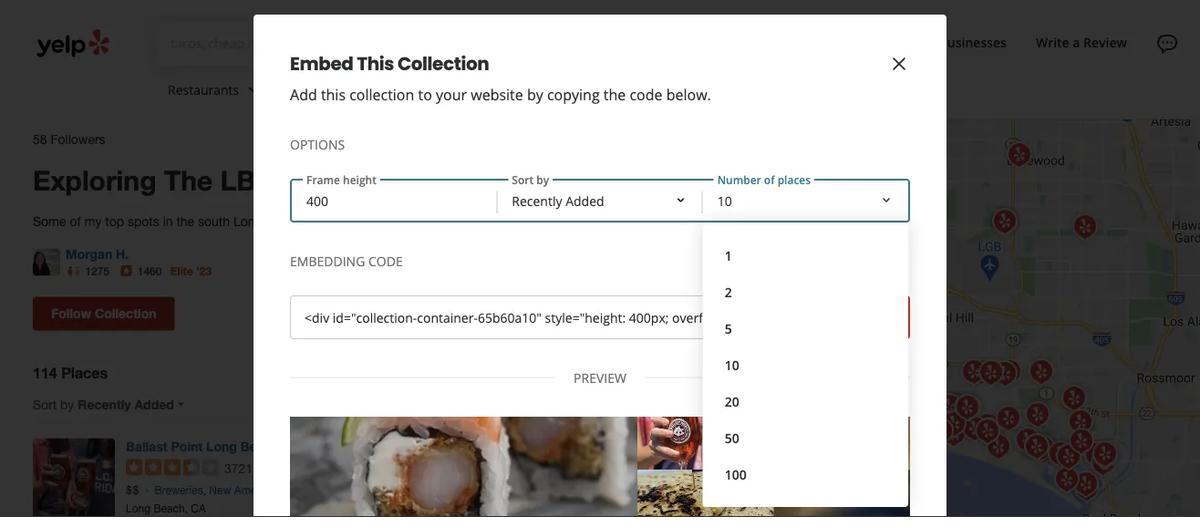Task type: vqa. For each thing, say whether or not it's contained in the screenshot.
Home Services in the left top of the page
no



Task type: locate. For each thing, give the bounding box(es) containing it.
ballast
[[126, 439, 168, 454]]

to
[[418, 85, 432, 104]]

long right south
[[234, 214, 262, 229]]

the
[[604, 85, 626, 104], [176, 214, 194, 229]]

write a review link
[[1029, 26, 1135, 58]]

5 button
[[718, 310, 894, 347]]

embed
[[290, 51, 354, 77], [523, 298, 563, 313]]

by
[[527, 85, 544, 104], [60, 397, 74, 412]]

collection
[[398, 51, 489, 77], [567, 298, 624, 313], [95, 306, 157, 321], [567, 314, 624, 329]]

below.
[[667, 85, 712, 104]]

0 vertical spatial the
[[604, 85, 626, 104]]

recently
[[78, 397, 131, 412]]

0 horizontal spatial the
[[176, 214, 194, 229]]

embed this collection
[[290, 51, 489, 77]]

long beach, ca
[[126, 502, 206, 515]]

long
[[234, 214, 262, 229], [206, 439, 237, 454], [126, 502, 151, 515]]

3721 reviews
[[224, 461, 299, 476]]

long up 3721
[[206, 439, 237, 454]]

1275
[[85, 265, 110, 278]]

map region
[[593, 107, 1201, 517]]

by inside embed this collection 'dialog'
[[527, 85, 544, 104]]

114 places
[[33, 365, 108, 382]]

close image
[[889, 53, 911, 75]]

close image
[[889, 53, 911, 75]]

embed up report
[[523, 298, 563, 313]]

top
[[105, 214, 124, 229]]

for businesses
[[916, 33, 1007, 51]]

embed up the this
[[290, 51, 354, 77]]

2 button
[[718, 274, 894, 310]]

places
[[61, 365, 108, 382]]

website
[[471, 85, 523, 104]]

Number of places field
[[703, 181, 909, 507]]

elite '23
[[170, 265, 212, 278]]

embed this collection dialog
[[0, 0, 1201, 517]]

1 vertical spatial   text field
[[290, 296, 761, 339]]

,
[[203, 484, 206, 497]]

breweries , new american
[[155, 484, 281, 497]]

0 vertical spatial embed
[[290, 51, 354, 77]]

1460
[[138, 265, 162, 278]]

embedding
[[290, 252, 365, 270]]

10 button
[[718, 347, 894, 383]]

10
[[725, 356, 740, 374]]

1 horizontal spatial by
[[527, 85, 544, 104]]

notifications element
[[1120, 26, 1201, 135]]

1 vertical spatial embed
[[523, 298, 563, 313]]

review
[[1084, 33, 1128, 51]]

morgan h.
[[66, 247, 129, 262]]

new
[[209, 484, 231, 497]]

'23
[[196, 265, 212, 278]]

collection down 1460
[[95, 306, 157, 321]]

1 horizontal spatial the
[[604, 85, 626, 104]]

the left code
[[604, 85, 626, 104]]

the right the in
[[176, 214, 194, 229]]

embed inside embed collection report collection
[[523, 298, 563, 313]]

1 vertical spatial by
[[60, 397, 74, 412]]

  text field
[[171, 34, 474, 54], [290, 296, 761, 339]]

report collection link
[[524, 314, 624, 329]]

add this collection to your website by copying the code below.
[[290, 85, 712, 104]]

by right sort
[[60, 397, 74, 412]]

spots
[[128, 214, 159, 229]]

some of my top spots in the south long beach area.
[[33, 214, 334, 229]]

1 vertical spatial the
[[176, 214, 194, 229]]

0 horizontal spatial embed
[[290, 51, 354, 77]]

south
[[198, 214, 230, 229]]

ballast point long beach
[[126, 439, 279, 454]]

my
[[84, 214, 102, 229]]

None search field
[[156, 22, 894, 66]]

beach up '3721 reviews'
[[241, 439, 279, 454]]

code
[[630, 85, 663, 104]]

114
[[33, 365, 57, 382]]

elite '23 link
[[170, 265, 212, 278]]

long down $$
[[126, 502, 151, 515]]

by right website
[[527, 85, 544, 104]]

0 vertical spatial beach
[[266, 214, 302, 229]]

beach
[[266, 214, 302, 229], [241, 439, 279, 454]]

$$
[[126, 484, 140, 497]]

1 button
[[718, 237, 894, 274]]

1 horizontal spatial embed
[[523, 298, 563, 313]]

0 vertical spatial by
[[527, 85, 544, 104]]

50
[[725, 429, 740, 447]]

new american link
[[209, 484, 281, 497]]

businesses
[[939, 33, 1007, 51]]

beach left area.
[[266, 214, 302, 229]]

morgan
[[66, 247, 112, 262]]

morgan h. image
[[33, 249, 60, 276]]

embed inside embed this collection 'dialog'
[[290, 51, 354, 77]]

collection up your
[[398, 51, 489, 77]]

tacos, cheap dinner, Max's text field
[[171, 34, 474, 52]]

in
[[163, 214, 173, 229]]

write a review
[[1036, 33, 1128, 51]]

0 horizontal spatial by
[[60, 397, 74, 412]]

messages image
[[1157, 33, 1179, 55], [1157, 33, 1179, 55]]

exploring
[[33, 164, 156, 197]]

elite
[[170, 265, 193, 278]]

1 vertical spatial beach
[[241, 439, 279, 454]]



Task type: describe. For each thing, give the bounding box(es) containing it.
20
[[725, 393, 740, 410]]

a
[[1073, 33, 1081, 51]]

embed collection report collection
[[523, 298, 624, 329]]

2
[[725, 283, 732, 301]]

0 vertical spatial   text field
[[171, 34, 474, 54]]

sort
[[33, 397, 57, 412]]

  text field inside embed this collection 'dialog'
[[290, 296, 761, 339]]

20 button
[[718, 383, 894, 420]]

for businesses link
[[909, 26, 1015, 58]]

area.
[[306, 214, 334, 229]]

added
[[135, 397, 174, 412]]

morgan h. link
[[66, 247, 129, 262]]

collection inside button
[[95, 306, 157, 321]]

400 number field
[[292, 181, 498, 221]]

2 vertical spatial long
[[126, 502, 151, 515]]

point
[[171, 439, 203, 454]]

collection down 'embed collection' link
[[567, 314, 624, 329]]

58
[[33, 132, 47, 147]]

preview
[[574, 369, 627, 386]]

american
[[234, 484, 281, 497]]

100
[[725, 466, 747, 483]]

follow
[[51, 306, 91, 321]]

50 button
[[718, 420, 894, 456]]

your
[[436, 85, 467, 104]]

h.
[[116, 247, 129, 262]]

report
[[524, 314, 563, 329]]

add
[[290, 85, 317, 104]]

write
[[1036, 33, 1070, 51]]

the inside embed this collection 'dialog'
[[604, 85, 626, 104]]

for
[[916, 33, 936, 51]]

copying
[[547, 85, 600, 104]]

ballast point long beach image
[[33, 439, 115, 517]]

3.5 star rating image
[[126, 460, 219, 476]]

embed collection link
[[523, 298, 624, 313]]

embed for embed collection report collection
[[523, 298, 563, 313]]

collection up report collection link in the bottom of the page
[[567, 298, 624, 313]]

this
[[321, 85, 346, 104]]

lbc
[[220, 164, 276, 197]]

breweries link
[[155, 484, 203, 497]]

100 button
[[718, 456, 894, 493]]

breweries
[[155, 484, 203, 497]]

followers
[[51, 132, 105, 147]]

embedding code
[[290, 252, 403, 270]]

exploring the lbc
[[33, 164, 276, 197]]

collection inside 'dialog'
[[398, 51, 489, 77]]

1
[[725, 247, 732, 264]]

this
[[357, 51, 394, 77]]

0 vertical spatial long
[[234, 214, 262, 229]]

follow collection
[[51, 306, 157, 321]]

some
[[33, 214, 66, 229]]

options
[[290, 135, 345, 153]]

embed for embed this collection
[[290, 51, 354, 77]]

code
[[369, 252, 403, 270]]

the
[[164, 164, 213, 197]]

ballast point long beach link
[[126, 439, 279, 454]]

3721
[[224, 461, 253, 476]]

ca
[[191, 502, 206, 515]]

1 2 5 10
[[725, 247, 740, 374]]

beach,
[[154, 502, 188, 515]]

Sort by field
[[498, 181, 703, 221]]

5
[[725, 320, 732, 337]]

1 vertical spatial long
[[206, 439, 237, 454]]

58 followers
[[33, 132, 105, 147]]

reviews
[[256, 461, 299, 476]]

sort by recently added
[[33, 397, 174, 412]]

follow collection button
[[33, 297, 175, 331]]

collection
[[350, 85, 415, 104]]

of
[[70, 214, 81, 229]]



